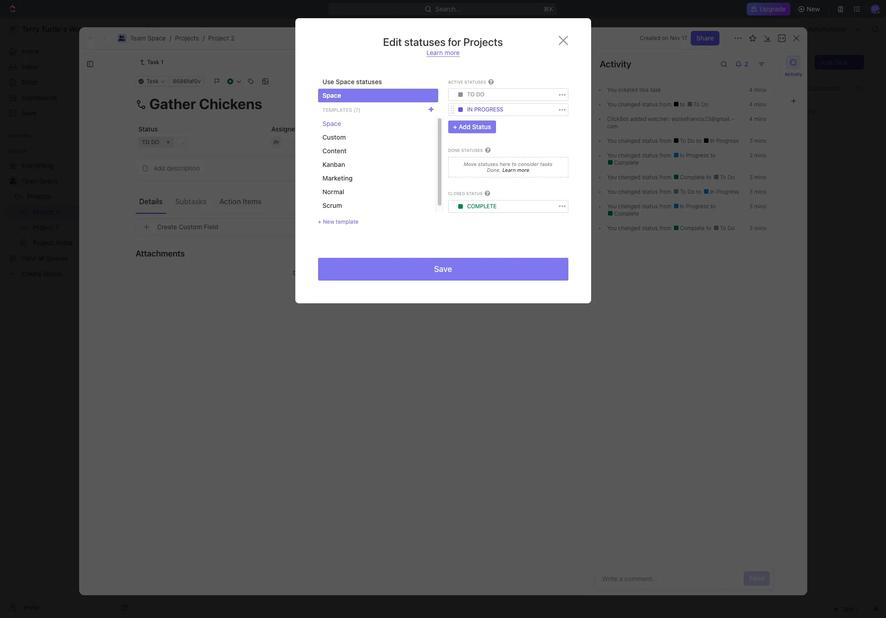 Task type: vqa. For each thing, say whether or not it's contained in the screenshot.


Task type: locate. For each thing, give the bounding box(es) containing it.
statuses right active
[[465, 80, 486, 85]]

0 horizontal spatial project
[[158, 54, 199, 69]]

created
[[640, 35, 661, 41]]

0 vertical spatial activity
[[600, 59, 631, 69]]

1 vertical spatial user group image
[[118, 36, 125, 41]]

3 you from the top
[[607, 137, 617, 144]]

create custom field button
[[136, 218, 527, 236]]

0 vertical spatial learn more link
[[427, 49, 460, 57]]

content
[[323, 147, 347, 155]]

0 vertical spatial task 1
[[147, 59, 163, 66]]

docs
[[22, 78, 37, 86]]

favorites button
[[4, 130, 35, 141]]

docs link
[[4, 75, 132, 90]]

activity up hide dropdown button
[[785, 71, 802, 77]]

action
[[219, 197, 241, 206]]

complete
[[613, 159, 639, 166], [678, 174, 706, 181], [613, 210, 639, 217], [678, 225, 706, 232]]

more inside edit statuses for projects learn more
[[445, 49, 460, 56]]

5 3 from the top
[[749, 203, 753, 210]]

statuses inside edit statuses for projects learn more
[[404, 36, 446, 48]]

project
[[251, 25, 273, 33], [208, 34, 229, 42], [158, 54, 199, 69]]

new inside "edit statuses for projects" dialog
[[323, 219, 334, 225]]

more down consider at the right of page
[[517, 167, 530, 173]]

0 horizontal spatial status
[[138, 125, 158, 133]]

watcher:
[[648, 116, 670, 122]]

2 4 from the top
[[749, 101, 753, 108]]

upgrade link
[[747, 3, 791, 15]]

home link
[[4, 44, 132, 59]]

2 vertical spatial 1
[[213, 174, 216, 181]]

0 vertical spatial custom
[[323, 133, 346, 141]]

+ left template
[[318, 219, 321, 225]]

0 horizontal spatial share
[[697, 34, 714, 42]]

8686faf0v button
[[169, 76, 204, 87]]

mins
[[754, 87, 766, 93], [754, 101, 766, 108], [754, 116, 766, 122], [754, 137, 766, 144], [754, 152, 766, 159], [754, 174, 766, 181], [754, 188, 766, 195], [754, 203, 766, 210], [754, 225, 766, 232]]

share button right 17
[[691, 31, 720, 46]]

1 down team space / projects / project 2 on the left top
[[161, 59, 163, 66]]

1 vertical spatial add task button
[[179, 188, 214, 199]]

0 vertical spatial task 1 link
[[136, 57, 167, 68]]

templates (7)
[[323, 107, 361, 113]]

statuses for move
[[478, 161, 498, 167]]

to do
[[467, 91, 485, 98], [692, 101, 709, 108], [678, 137, 696, 144], [718, 174, 735, 181], [678, 188, 696, 195], [169, 215, 186, 222], [718, 225, 735, 232]]

customize button
[[797, 82, 844, 94]]

(7)
[[354, 107, 361, 113]]

custom left field
[[179, 223, 202, 231]]

task up customize
[[834, 58, 848, 66]]

2
[[274, 25, 278, 33], [231, 34, 235, 42], [202, 54, 209, 69], [199, 174, 203, 182], [197, 215, 200, 222]]

Search tasks... text field
[[773, 103, 864, 117]]

board link
[[168, 82, 188, 94]]

1 button
[[205, 173, 217, 183]]

2 horizontal spatial 1
[[213, 174, 216, 181]]

0 vertical spatial new
[[807, 5, 820, 13]]

0 horizontal spatial task 1 link
[[136, 57, 167, 68]]

6 changed from the top
[[618, 203, 640, 210]]

share down upgrade
[[777, 25, 794, 33]]

learn more link down for
[[427, 49, 460, 57]]

status
[[472, 123, 491, 131], [138, 125, 158, 133]]

0 horizontal spatial learn
[[427, 49, 443, 56]]

share button down upgrade
[[771, 22, 800, 36]]

0 vertical spatial here
[[500, 161, 511, 167]]

status inside "edit statuses for projects" dialog
[[472, 123, 491, 131]]

1 vertical spatial 4
[[749, 101, 753, 108]]

hide right search
[[779, 84, 793, 92]]

team inside sidebar navigation
[[22, 177, 38, 185]]

add down dropdown menu icon
[[459, 123, 471, 131]]

1 horizontal spatial project 2 link
[[240, 24, 280, 35]]

tree inside sidebar navigation
[[4, 158, 132, 281]]

0 vertical spatial user group image
[[145, 27, 150, 31]]

dropdown menu image
[[458, 93, 463, 97]]

changed
[[618, 101, 640, 108], [618, 137, 640, 144], [618, 152, 640, 159], [618, 174, 640, 181], [618, 188, 640, 195], [618, 203, 640, 210], [618, 225, 640, 232]]

created
[[618, 87, 638, 93]]

details button
[[136, 193, 166, 210]]

1 you from the top
[[607, 87, 617, 93]]

4 3 mins from the top
[[749, 188, 766, 195]]

1 horizontal spatial hide
[[779, 84, 793, 92]]

2 vertical spatial team
[[22, 177, 38, 185]]

1 changed status from from the top
[[617, 101, 673, 108]]

3 mins from the top
[[754, 116, 766, 122]]

5 changed status from from the top
[[617, 188, 673, 195]]

0 vertical spatial project
[[251, 25, 273, 33]]

done statuses
[[448, 148, 483, 153]]

subtasks button
[[172, 193, 210, 210]]

task 1 up task 2
[[183, 158, 202, 166]]

0 vertical spatial project 2
[[251, 25, 278, 33]]

1 4 from the top
[[749, 87, 753, 93]]

here right "files"
[[332, 270, 344, 277]]

+ add status
[[453, 123, 491, 131]]

1 vertical spatial team space
[[22, 177, 58, 185]]

added
[[630, 116, 646, 122]]

0 horizontal spatial add task button
[[179, 188, 214, 199]]

2 4 mins from the top
[[749, 101, 766, 108]]

4 changed status from from the top
[[617, 174, 673, 181]]

4
[[749, 87, 753, 93], [749, 101, 753, 108], [749, 116, 753, 122]]

0 vertical spatial 4
[[749, 87, 753, 93]]

1 vertical spatial more
[[517, 167, 530, 173]]

2 vertical spatial 4
[[749, 116, 753, 122]]

1 vertical spatial +
[[318, 219, 321, 225]]

add task button down task 2
[[179, 188, 214, 199]]

activity
[[600, 59, 631, 69], [785, 71, 802, 77]]

6 3 from the top
[[749, 225, 753, 232]]

0 vertical spatial 1
[[161, 59, 163, 66]]

0 horizontal spatial new
[[323, 219, 334, 225]]

1 4 mins from the top
[[749, 87, 766, 93]]

0 horizontal spatial 1
[[161, 59, 163, 66]]

user group image
[[145, 27, 150, 31], [118, 36, 125, 41], [9, 178, 16, 184]]

0 horizontal spatial project 2
[[158, 54, 212, 69]]

0 horizontal spatial +
[[318, 219, 321, 225]]

space
[[171, 25, 189, 33], [148, 34, 166, 42], [336, 78, 355, 86], [323, 92, 341, 99], [323, 120, 341, 127], [39, 177, 58, 185]]

1 from from the top
[[659, 101, 671, 108]]

1 horizontal spatial activity
[[785, 71, 802, 77]]

2 vertical spatial 4 mins
[[749, 116, 766, 122]]

you
[[607, 87, 617, 93], [607, 101, 617, 108], [607, 137, 617, 144], [607, 152, 617, 159], [607, 174, 617, 181], [607, 188, 617, 195], [607, 203, 617, 210], [607, 225, 617, 232]]

inbox
[[22, 63, 38, 71]]

1 vertical spatial share
[[697, 34, 714, 42]]

2 from from the top
[[659, 137, 671, 144]]

1 horizontal spatial user group image
[[118, 36, 125, 41]]

dropdown menu image
[[458, 108, 463, 112]]

1 vertical spatial 4 mins
[[749, 101, 766, 108]]

0 horizontal spatial here
[[332, 270, 344, 277]]

4 mins for added watcher:
[[749, 116, 766, 122]]

1 horizontal spatial new
[[807, 5, 820, 13]]

add task button up customize
[[815, 55, 854, 70]]

project 2
[[251, 25, 278, 33], [158, 54, 212, 69]]

3 from from the top
[[659, 152, 671, 159]]

task 1 down team space / projects / project 2 on the left top
[[147, 59, 163, 66]]

statuses inside the move statuses here to consider tasks done.
[[478, 161, 498, 167]]

more down for
[[445, 49, 460, 56]]

to inside the move statuses here to consider tasks done.
[[512, 161, 517, 167]]

add task down task 2
[[183, 190, 210, 197]]

0 vertical spatial +
[[453, 123, 457, 131]]

+ up done at the right of page
[[453, 123, 457, 131]]

statuses up (7)
[[356, 78, 382, 86]]

new button
[[794, 2, 826, 16]]

projects link
[[197, 24, 234, 35], [175, 34, 199, 42], [27, 189, 107, 204]]

1 horizontal spatial share
[[777, 25, 794, 33]]

this
[[639, 87, 649, 93]]

team space link
[[142, 24, 191, 35], [130, 34, 166, 42], [22, 174, 130, 188]]

6 you from the top
[[607, 188, 617, 195]]

task down team space / projects / project 2 on the left top
[[147, 59, 159, 66]]

0 vertical spatial add task
[[821, 58, 848, 66]]

0 vertical spatial add task button
[[815, 55, 854, 70]]

0 vertical spatial share
[[777, 25, 794, 33]]

1 up task 2
[[199, 158, 202, 166]]

2 horizontal spatial team
[[153, 25, 169, 33]]

you created this task
[[607, 87, 661, 93]]

in progress
[[467, 106, 504, 113], [169, 128, 206, 135], [709, 137, 739, 144], [678, 152, 710, 159], [709, 188, 739, 195], [678, 203, 710, 210]]

1 vertical spatial add task
[[183, 190, 210, 197]]

task 1
[[147, 59, 163, 66], [183, 158, 202, 166]]

task 1 link down team space / projects / project 2 on the left top
[[136, 57, 167, 68]]

use space statuses
[[323, 78, 382, 86]]

0 horizontal spatial user group image
[[9, 178, 16, 184]]

4 3 from the top
[[749, 188, 753, 195]]

0 vertical spatial hide
[[779, 84, 793, 92]]

team space up team space / projects / project 2 on the left top
[[153, 25, 189, 33]]

closed
[[448, 191, 465, 196]]

3 4 from the top
[[749, 116, 753, 122]]

kanban
[[323, 161, 345, 168]]

for
[[448, 36, 461, 48]]

custom up content
[[323, 133, 346, 141]]

1 vertical spatial 1
[[199, 158, 202, 166]]

7 changed status from from the top
[[617, 225, 673, 232]]

team space inside tree
[[22, 177, 58, 185]]

1 horizontal spatial learn
[[503, 167, 516, 173]]

1 horizontal spatial status
[[472, 123, 491, 131]]

from
[[659, 101, 671, 108], [659, 137, 671, 144], [659, 152, 671, 159], [659, 174, 671, 181], [659, 188, 671, 195], [659, 203, 671, 210], [659, 225, 671, 232]]

progress
[[474, 106, 504, 113], [176, 128, 206, 135], [716, 137, 739, 144], [686, 152, 709, 159], [716, 188, 739, 195], [686, 203, 709, 210]]

0 horizontal spatial custom
[[179, 223, 202, 231]]

projects
[[208, 25, 232, 33], [175, 34, 199, 42], [464, 36, 503, 48], [27, 193, 51, 200]]

task down the description
[[183, 174, 197, 182]]

0 vertical spatial team
[[153, 25, 169, 33]]

1 horizontal spatial add task
[[821, 58, 848, 66]]

2 mins from the top
[[754, 101, 766, 108]]

activity up created
[[600, 59, 631, 69]]

statuses
[[404, 36, 446, 48], [356, 78, 382, 86], [465, 80, 486, 85], [461, 148, 483, 153], [478, 161, 498, 167]]

sidebar navigation
[[0, 18, 136, 619]]

1 horizontal spatial +
[[453, 123, 457, 131]]

1 vertical spatial activity
[[785, 71, 802, 77]]

1 vertical spatial custom
[[179, 223, 202, 231]]

1 3 from the top
[[749, 137, 753, 144]]

here up learn more
[[500, 161, 511, 167]]

6 changed status from from the top
[[617, 203, 673, 210]]

your
[[307, 270, 319, 277]]

1 horizontal spatial team
[[130, 34, 146, 42]]

hide right dropdown menu icon
[[473, 107, 485, 113]]

changed status from
[[617, 101, 673, 108], [617, 137, 673, 144], [617, 152, 673, 159], [617, 174, 673, 181], [617, 188, 673, 195], [617, 203, 673, 210], [617, 225, 673, 232]]

0 horizontal spatial team space
[[22, 177, 58, 185]]

space inside tree
[[39, 177, 58, 185]]

1 right task 2
[[213, 174, 216, 181]]

hide
[[779, 84, 793, 92], [473, 107, 485, 113]]

learn more link
[[427, 49, 460, 57], [501, 167, 530, 173]]

learn
[[427, 49, 443, 56], [503, 167, 516, 173]]

more
[[445, 49, 460, 56], [517, 167, 530, 173]]

send
[[749, 575, 765, 583]]

1 vertical spatial hide
[[473, 107, 485, 113]]

1 horizontal spatial task 1 link
[[181, 155, 316, 169]]

1 horizontal spatial project
[[208, 34, 229, 42]]

0 horizontal spatial activity
[[600, 59, 631, 69]]

active
[[448, 80, 463, 85]]

0 horizontal spatial add task
[[183, 190, 210, 197]]

in
[[467, 106, 473, 113], [169, 128, 175, 135], [710, 137, 715, 144], [680, 152, 685, 159], [710, 188, 715, 195], [680, 203, 685, 210]]

add left the description
[[153, 164, 165, 172]]

0 vertical spatial 4 mins
[[749, 87, 766, 93]]

0 horizontal spatial more
[[445, 49, 460, 56]]

1 vertical spatial learn more link
[[501, 167, 530, 173]]

1 3 mins from the top
[[749, 137, 766, 144]]

1 vertical spatial project 2
[[158, 54, 212, 69]]

3
[[749, 137, 753, 144], [749, 152, 753, 159], [749, 174, 753, 181], [749, 188, 753, 195], [749, 203, 753, 210], [749, 225, 753, 232]]

new down scrum
[[323, 219, 334, 225]]

add task
[[821, 58, 848, 66], [183, 190, 210, 197]]

search button
[[730, 82, 766, 94]]

edit
[[383, 36, 402, 48]]

search
[[742, 84, 763, 92]]

0 vertical spatial team space
[[153, 25, 189, 33]]

share right 17
[[697, 34, 714, 42]]

custom inside "edit statuses for projects" dialog
[[323, 133, 346, 141]]

spaces
[[7, 148, 27, 154]]

2 horizontal spatial project
[[251, 25, 273, 33]]

invite
[[24, 604, 40, 612]]

statuses up done.
[[478, 161, 498, 167]]

1 horizontal spatial more
[[517, 167, 530, 173]]

1 horizontal spatial custom
[[323, 133, 346, 141]]

3 4 mins from the top
[[749, 116, 766, 122]]

1 horizontal spatial task 1
[[183, 158, 202, 166]]

1 horizontal spatial share button
[[771, 22, 800, 36]]

0 vertical spatial learn
[[427, 49, 443, 56]]

tree containing team space
[[4, 158, 132, 281]]

action items button
[[216, 193, 265, 210]]

0 vertical spatial more
[[445, 49, 460, 56]]

2 vertical spatial user group image
[[9, 178, 16, 184]]

here inside the move statuses here to consider tasks done.
[[500, 161, 511, 167]]

add task up customize
[[821, 58, 848, 66]]

scrum
[[323, 202, 342, 209]]

1 vertical spatial project
[[208, 34, 229, 42]]

1 inside button
[[213, 174, 216, 181]]

2 horizontal spatial user group image
[[145, 27, 150, 31]]

add
[[821, 58, 833, 66], [459, 123, 471, 131], [153, 164, 165, 172], [183, 190, 195, 197]]

0 horizontal spatial learn more link
[[427, 49, 460, 57]]

9 mins from the top
[[754, 225, 766, 232]]

consider
[[518, 161, 539, 167]]

team space down spaces
[[22, 177, 58, 185]]

1 horizontal spatial learn more link
[[501, 167, 530, 173]]

0 horizontal spatial team
[[22, 177, 38, 185]]

projects inside edit statuses for projects learn more
[[464, 36, 503, 48]]

1 vertical spatial new
[[323, 219, 334, 225]]

0 horizontal spatial task 1
[[147, 59, 163, 66]]

task 1 link up items on the left top of the page
[[181, 155, 316, 169]]

0 horizontal spatial hide
[[473, 107, 485, 113]]

do
[[476, 91, 485, 98], [701, 101, 709, 108], [688, 137, 695, 144], [728, 174, 735, 181], [688, 188, 695, 195], [178, 215, 186, 222], [728, 225, 735, 232]]

gantt link
[[307, 82, 326, 94]]

new up 'automations'
[[807, 5, 820, 13]]

1 horizontal spatial here
[[500, 161, 511, 167]]

statuses left for
[[404, 36, 446, 48]]

statuses up 'move'
[[461, 148, 483, 153]]

learn more link down consider at the right of page
[[501, 167, 530, 173]]

2 3 from the top
[[749, 152, 753, 159]]

task down 1 button
[[197, 190, 210, 197]]

tree
[[4, 158, 132, 281]]



Task type: describe. For each thing, give the bounding box(es) containing it.
task sidebar navigation tab list
[[784, 55, 804, 108]]

template
[[336, 219, 359, 225]]

automations
[[808, 25, 846, 33]]

create
[[157, 223, 177, 231]]

attachments button
[[136, 243, 527, 265]]

items
[[243, 197, 262, 206]]

templates
[[323, 107, 352, 113]]

8686faf0v
[[173, 78, 201, 85]]

hide inside button
[[473, 107, 485, 113]]

+ for + add status
[[453, 123, 457, 131]]

1 horizontal spatial add task button
[[815, 55, 854, 70]]

7 you from the top
[[607, 203, 617, 210]]

customize
[[809, 84, 841, 92]]

4 for changed status from
[[749, 101, 753, 108]]

3 changed from the top
[[618, 152, 640, 159]]

board
[[170, 84, 188, 92]]

8 you from the top
[[607, 225, 617, 232]]

search...
[[436, 5, 462, 13]]

statuses for done
[[461, 148, 483, 153]]

7 from from the top
[[659, 225, 671, 232]]

subtasks
[[175, 197, 207, 206]]

5 from from the top
[[659, 188, 671, 195]]

in inside "edit statuses for projects" dialog
[[467, 106, 473, 113]]

tasks
[[540, 161, 553, 167]]

hide button
[[768, 82, 795, 94]]

create custom field
[[157, 223, 218, 231]]

edit statuses for projects dialog
[[295, 18, 591, 304]]

0 horizontal spatial project 2 link
[[208, 34, 235, 42]]

1 horizontal spatial project 2
[[251, 25, 278, 33]]

save button
[[318, 258, 568, 281]]

3 changed status from from the top
[[617, 152, 673, 159]]

2 changed from the top
[[618, 137, 640, 144]]

4 you from the top
[[607, 152, 617, 159]]

drop
[[293, 270, 306, 277]]

7 changed from the top
[[618, 225, 640, 232]]

add inside button
[[153, 164, 165, 172]]

files
[[320, 270, 331, 277]]

5 3 mins from the top
[[749, 203, 766, 210]]

edit statuses for projects learn more
[[383, 36, 503, 56]]

hide button
[[469, 105, 488, 116]]

in progress inside "edit statuses for projects" dialog
[[467, 106, 504, 113]]

5 mins from the top
[[754, 152, 766, 159]]

4 from from the top
[[659, 174, 671, 181]]

statuses for edit
[[404, 36, 446, 48]]

normal
[[323, 188, 344, 196]]

2 you from the top
[[607, 101, 617, 108]]

add description button
[[139, 161, 524, 176]]

task 2
[[183, 174, 203, 182]]

+ new template
[[318, 219, 359, 225]]

1 vertical spatial task 1
[[183, 158, 202, 166]]

1 vertical spatial learn
[[503, 167, 516, 173]]

assignees
[[379, 107, 406, 113]]

status inside dialog
[[466, 191, 483, 196]]

2 changed status from from the top
[[617, 137, 673, 144]]

task sidebar content section
[[588, 50, 780, 596]]

upgrade
[[760, 5, 786, 13]]

assigned
[[271, 125, 299, 133]]

hide inside dropdown button
[[779, 84, 793, 92]]

to do inside "edit statuses for projects" dialog
[[467, 91, 485, 98]]

0 horizontal spatial share button
[[691, 31, 720, 46]]

3 3 mins from the top
[[749, 174, 766, 181]]

complete
[[467, 203, 497, 210]]

nov
[[670, 35, 680, 41]]

action items
[[219, 197, 262, 206]]

+ for + new template
[[318, 219, 321, 225]]

move
[[464, 161, 477, 167]]

add description
[[153, 164, 200, 172]]

1 changed from the top
[[618, 101, 640, 108]]

calendar
[[232, 84, 259, 92]]

6 3 mins from the top
[[749, 225, 766, 232]]

automations button
[[804, 22, 851, 36]]

4 for added watcher:
[[749, 116, 753, 122]]

list link
[[203, 82, 215, 94]]

assignees button
[[368, 105, 411, 116]]

share for share button to the right
[[777, 25, 794, 33]]

user group image inside tree
[[9, 178, 16, 184]]

1 mins from the top
[[754, 87, 766, 93]]

list
[[205, 84, 215, 92]]

field
[[204, 223, 218, 231]]

use
[[323, 78, 334, 86]]

4 mins for changed status from
[[749, 101, 766, 108]]

clickbot
[[607, 116, 629, 122]]

done
[[448, 148, 460, 153]]

5 you from the top
[[607, 174, 617, 181]]

share for the left share button
[[697, 34, 714, 42]]

6 mins from the top
[[754, 174, 766, 181]]

1 vertical spatial task 1 link
[[181, 155, 316, 169]]

add inside "edit statuses for projects" dialog
[[459, 123, 471, 131]]

assigned to
[[271, 125, 307, 133]]

closed status
[[448, 191, 483, 196]]

gantt
[[309, 84, 326, 92]]

inbox link
[[4, 60, 132, 74]]

drop your files here to
[[293, 270, 350, 277]]

favorites
[[7, 132, 31, 139]]

team space / projects / project 2
[[130, 34, 235, 42]]

statuses for active
[[465, 80, 486, 85]]

task
[[650, 87, 661, 93]]

move statuses here to consider tasks done.
[[464, 161, 553, 173]]

activity inside task sidebar content section
[[600, 59, 631, 69]]

new inside button
[[807, 5, 820, 13]]

learn more
[[501, 167, 530, 173]]

1 horizontal spatial team space
[[153, 25, 189, 33]]

1 vertical spatial team
[[130, 34, 146, 42]]

task up task 2
[[183, 158, 197, 166]]

7 mins from the top
[[754, 188, 766, 195]]

done.
[[487, 167, 501, 173]]

marketing
[[323, 174, 353, 182]]

1 horizontal spatial 1
[[199, 158, 202, 166]]

active statuses
[[448, 80, 486, 85]]

home
[[22, 47, 39, 55]]

attachments
[[136, 249, 185, 258]]

⌘k
[[544, 5, 554, 13]]

6 from from the top
[[659, 203, 671, 210]]

activity inside task sidebar navigation tab list
[[785, 71, 802, 77]]

description
[[167, 164, 200, 172]]

com
[[607, 116, 734, 130]]

Edit task name text field
[[136, 95, 527, 112]]

3 3 from the top
[[749, 174, 753, 181]]

1 vertical spatial here
[[332, 270, 344, 277]]

5 changed from the top
[[618, 188, 640, 195]]

on
[[662, 35, 669, 41]]

created on nov 17
[[640, 35, 688, 41]]

dashboards link
[[4, 91, 132, 105]]

add down task 2
[[183, 190, 195, 197]]

2 vertical spatial project
[[158, 54, 199, 69]]

add up customize
[[821, 58, 833, 66]]

progress inside "edit statuses for projects" dialog
[[474, 106, 504, 113]]

4 changed from the top
[[618, 174, 640, 181]]

2 3 mins from the top
[[749, 152, 766, 159]]

save
[[434, 265, 452, 274]]

4 mins from the top
[[754, 137, 766, 144]]

8 mins from the top
[[754, 203, 766, 210]]

details
[[139, 197, 163, 206]]

added watcher:
[[629, 116, 672, 122]]

learn inside edit statuses for projects learn more
[[427, 49, 443, 56]]

send button
[[744, 572, 770, 586]]

do inside "edit statuses for projects" dialog
[[476, 91, 485, 98]]

projects inside sidebar navigation
[[27, 193, 51, 200]]

custom inside button
[[179, 223, 202, 231]]



